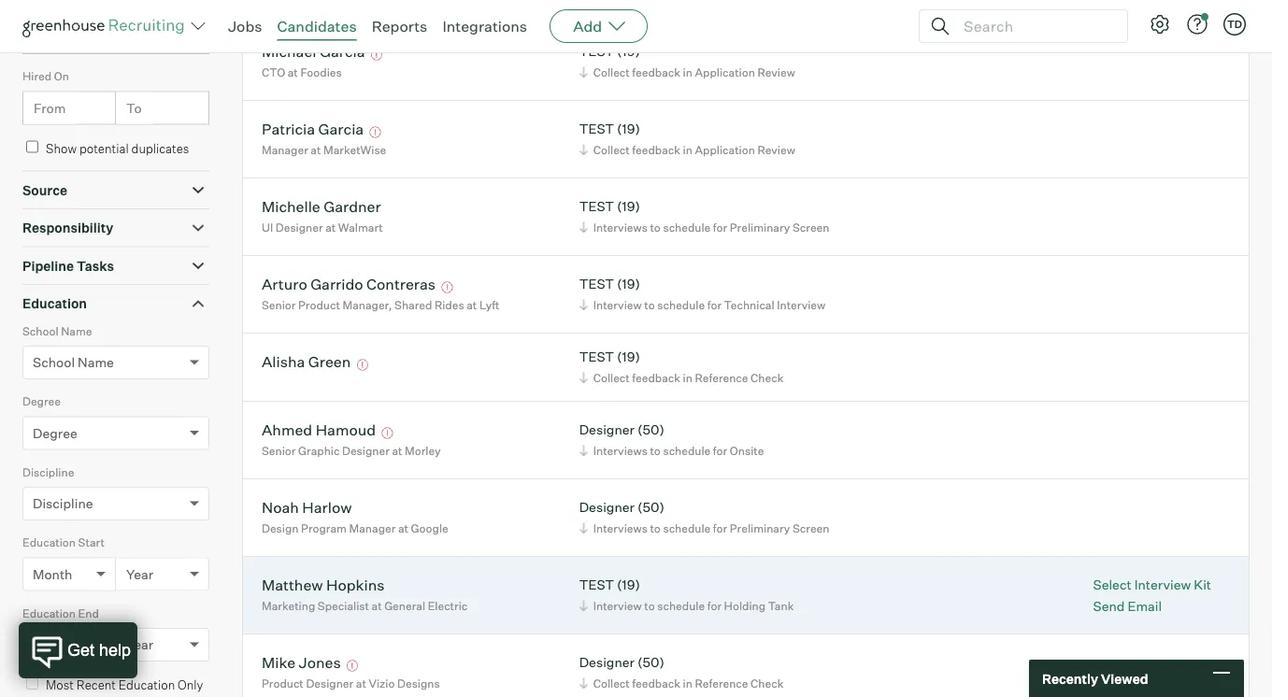 Task type: describe. For each thing, give the bounding box(es) containing it.
michelle gardner link
[[262, 197, 381, 218]]

only
[[178, 678, 203, 693]]

0 vertical spatial name
[[61, 324, 92, 338]]

1 vertical spatial discipline
[[33, 496, 93, 512]]

ahmed hamoud link
[[262, 420, 376, 442]]

garcia for patricia garcia
[[318, 119, 364, 138]]

1 collect from the top
[[593, 65, 630, 79]]

test (19) interviews to schedule for preliminary screen
[[579, 198, 830, 234]]

michael garcia link
[[262, 42, 365, 63]]

hamoud
[[316, 420, 376, 439]]

manager,
[[343, 298, 392, 312]]

1 in from the top
[[683, 65, 693, 79]]

hired
[[22, 69, 52, 83]]

year for education end
[[126, 637, 154, 653]]

mike jones
[[262, 653, 341, 672]]

ui
[[262, 220, 273, 234]]

collect feedback in application review link for michael garcia
[[577, 63, 800, 81]]

interviews for michelle gardner
[[593, 220, 648, 234]]

screen for michelle gardner
[[793, 220, 830, 234]]

ahmed hamoud has been in onsite for more than 21 days image
[[379, 428, 396, 439]]

designer inside designer (50) interviews to schedule for preliminary screen
[[579, 499, 635, 516]]

integrations
[[443, 17, 527, 36]]

education for education start
[[22, 536, 76, 550]]

patricia garcia has been in application review for more than 5 days image
[[367, 127, 384, 138]]

test for collect feedback in application review
[[579, 121, 614, 137]]

interview to schedule for technical interview link
[[577, 296, 830, 314]]

alisha green has been in reference check for more than 10 days image
[[354, 360, 371, 371]]

designer inside designer (50) collect feedback in reference check
[[579, 655, 635, 671]]

specialist
[[318, 599, 369, 613]]

patricia
[[262, 119, 315, 138]]

manager inside noah harlow design program manager at google
[[349, 521, 396, 535]]

0 vertical spatial degree
[[22, 395, 61, 409]]

schedule for test (19) interview to schedule for technical interview
[[658, 298, 705, 312]]

integrations link
[[443, 17, 527, 36]]

rides
[[435, 298, 464, 312]]

most recent education only
[[46, 678, 203, 693]]

2 review from the top
[[758, 143, 795, 157]]

add
[[573, 17, 602, 36]]

education start
[[22, 536, 105, 550]]

feedback inside test (19) collect feedback in reference check
[[632, 371, 681, 385]]

1 application from the top
[[695, 65, 755, 79]]

hired on
[[22, 69, 69, 83]]

onsite
[[730, 444, 764, 458]]

senior graphic designer at morley
[[262, 444, 441, 458]]

screen for noah harlow
[[793, 521, 830, 535]]

collect feedback in application review link for patricia garcia
[[577, 141, 800, 159]]

to for test (19) interviews to schedule for preliminary screen
[[650, 220, 661, 234]]

0 vertical spatial school name
[[22, 324, 92, 338]]

1 vertical spatial school
[[33, 355, 75, 371]]

potential
[[79, 141, 129, 156]]

education left only
[[119, 678, 175, 693]]

ahmed
[[262, 420, 312, 439]]

1 from from the top
[[34, 29, 66, 46]]

interviews to schedule for preliminary screen link for harlow
[[577, 520, 834, 537]]

td
[[1227, 18, 1243, 30]]

jones
[[299, 653, 341, 672]]

noah
[[262, 498, 299, 517]]

designer inside michelle gardner ui designer at walmart
[[276, 220, 323, 234]]

1 vertical spatial degree
[[33, 425, 77, 441]]

designer (50) collect feedback in reference check
[[579, 655, 784, 691]]

to for test (19) interview to schedule for technical interview
[[644, 298, 655, 312]]

test (19) collect feedback in reference check
[[579, 349, 784, 385]]

design
[[262, 521, 299, 535]]

noah harlow design program manager at google
[[262, 498, 448, 535]]

jobs link
[[228, 17, 262, 36]]

garcia for michael garcia
[[320, 42, 365, 60]]

in inside test (19) collect feedback in reference check
[[683, 371, 693, 385]]

shared
[[395, 298, 432, 312]]

michelle
[[262, 197, 320, 216]]

interviews to schedule for preliminary screen link for gardner
[[577, 218, 834, 236]]

0 vertical spatial school
[[22, 324, 59, 338]]

month for start
[[33, 566, 72, 583]]

vizio
[[369, 677, 395, 691]]

holding
[[724, 599, 766, 613]]

to for designer (50) interviews to schedule for preliminary screen
[[650, 521, 661, 535]]

arturo garrido contreras
[[262, 275, 436, 293]]

configure image
[[1149, 13, 1172, 36]]

in inside designer (50) collect feedback in reference check
[[683, 677, 693, 691]]

to for test (19) interview to schedule for holding tank
[[644, 599, 655, 613]]

senior for arturo garrido contreras
[[262, 298, 296, 312]]

foodies
[[300, 65, 342, 79]]

recently
[[1042, 671, 1099, 687]]

technical
[[724, 298, 775, 312]]

hopkins
[[326, 576, 385, 594]]

1 feedback from the top
[[632, 65, 681, 79]]

check for (50)
[[751, 677, 784, 691]]

arturo garrido contreras link
[[262, 275, 436, 296]]

marketwise
[[324, 143, 386, 157]]

2 test (19) collect feedback in application review from the top
[[579, 121, 795, 157]]

test (19) interview to schedule for holding tank
[[579, 577, 794, 613]]

marketing
[[262, 599, 315, 613]]

test for interview to schedule for technical interview
[[579, 276, 614, 292]]

pipeline
[[22, 258, 74, 274]]

arturo
[[262, 275, 307, 293]]

check for (19)
[[751, 371, 784, 385]]

matthew
[[262, 576, 323, 594]]

designer (50) interviews to schedule for onsite
[[579, 422, 764, 458]]

preliminary for michelle gardner
[[730, 220, 790, 234]]

senior for ahmed hamoud
[[262, 444, 296, 458]]

td button
[[1220, 9, 1250, 39]]

mike jones link
[[262, 653, 341, 675]]

michael
[[262, 42, 316, 60]]

senior product manager, shared rides at lyft
[[262, 298, 500, 312]]

recently viewed
[[1042, 671, 1149, 687]]

for for designer (50) interviews to schedule for preliminary screen
[[713, 521, 728, 535]]

tasks
[[77, 258, 114, 274]]

at left 'lyft'
[[467, 298, 477, 312]]

most
[[46, 678, 74, 693]]

Most Recent Education Only checkbox
[[26, 678, 38, 690]]

interview for test (19) interview to schedule for holding tank
[[593, 599, 642, 613]]

contreras
[[367, 275, 436, 293]]

electric
[[428, 599, 468, 613]]

Show potential duplicates checkbox
[[26, 141, 38, 153]]

greenhouse recruiting image
[[22, 15, 191, 37]]

morley
[[405, 444, 441, 458]]

at down patricia garcia 'link'
[[311, 143, 321, 157]]

schedule for test (19) interviews to schedule for preliminary screen
[[663, 220, 711, 234]]

general
[[384, 599, 425, 613]]

schedule for designer (50) interviews to schedule for preliminary screen
[[663, 521, 711, 535]]

on
[[54, 69, 69, 83]]

program
[[301, 521, 347, 535]]

(19) inside test (19) interview to schedule for holding tank
[[617, 577, 640, 593]]

patricia garcia link
[[262, 119, 364, 141]]

1 review from the top
[[758, 65, 795, 79]]

show potential duplicates
[[46, 141, 189, 156]]

2 feedback from the top
[[632, 143, 681, 157]]

collect feedback in reference check link for designer (50)
[[577, 675, 788, 693]]

michael garcia
[[262, 42, 365, 60]]

product designer at vizio designs
[[262, 677, 440, 691]]

gardner
[[324, 197, 381, 216]]

at down "ahmed hamoud has been in onsite for more than 21 days" image
[[392, 444, 402, 458]]



Task type: vqa. For each thing, say whether or not it's contained in the screenshot.
second Year
yes



Task type: locate. For each thing, give the bounding box(es) containing it.
education left start
[[22, 536, 76, 550]]

reference
[[695, 371, 748, 385], [695, 677, 748, 691]]

2 year from the top
[[126, 637, 154, 653]]

1 (19) from the top
[[617, 43, 640, 60]]

alisha green
[[262, 352, 351, 371]]

to up test (19) interview to schedule for holding tank
[[650, 521, 661, 535]]

(19) inside test (19) collect feedback in reference check
[[617, 349, 640, 365]]

product down "mike"
[[262, 677, 304, 691]]

(50) up interviews to schedule for onsite link
[[638, 422, 665, 438]]

for up test (19) interview to schedule for holding tank
[[713, 521, 728, 535]]

garcia inside 'link'
[[318, 119, 364, 138]]

noah harlow link
[[262, 498, 352, 520]]

2 (19) from the top
[[617, 121, 640, 137]]

year down discipline element
[[126, 566, 154, 583]]

2 application from the top
[[695, 143, 755, 157]]

product down garrido
[[298, 298, 340, 312]]

preliminary inside designer (50) interviews to schedule for preliminary screen
[[730, 521, 790, 535]]

school name
[[22, 324, 92, 338], [33, 355, 114, 371]]

0 vertical spatial review
[[758, 65, 795, 79]]

pipeline tasks
[[22, 258, 114, 274]]

2 vertical spatial interviews
[[593, 521, 648, 535]]

at inside noah harlow design program manager at google
[[398, 521, 409, 535]]

google
[[411, 521, 448, 535]]

4 feedback from the top
[[632, 677, 681, 691]]

1 reference from the top
[[695, 371, 748, 385]]

interviews for noah harlow
[[593, 521, 648, 535]]

at down mike jones has been in reference check for more than 10 days image
[[356, 677, 366, 691]]

3 (19) from the top
[[617, 198, 640, 215]]

1 horizontal spatial manager
[[349, 521, 396, 535]]

senior down ahmed
[[262, 444, 296, 458]]

harlow
[[302, 498, 352, 517]]

2 test from the top
[[579, 121, 614, 137]]

(50) for designer (50) collect feedback in reference check
[[638, 655, 665, 671]]

interview right technical at the top of page
[[777, 298, 826, 312]]

interviews inside test (19) interviews to schedule for preliminary screen
[[593, 220, 648, 234]]

education end
[[22, 607, 99, 621]]

schedule left holding
[[658, 599, 705, 613]]

1 vertical spatial collect feedback in reference check link
[[577, 675, 788, 693]]

to inside designer (50) interviews to schedule for onsite
[[650, 444, 661, 458]]

schedule inside test (19) interviews to schedule for preliminary screen
[[663, 220, 711, 234]]

schedule up the test (19) interview to schedule for technical interview
[[663, 220, 711, 234]]

collect
[[593, 65, 630, 79], [593, 143, 630, 157], [593, 371, 630, 385], [593, 677, 630, 691]]

(19) for collect feedback in application review
[[617, 121, 640, 137]]

month for end
[[33, 637, 72, 653]]

(50) inside designer (50) interviews to schedule for preliminary screen
[[638, 499, 665, 516]]

reports
[[372, 17, 428, 36]]

test inside test (19) interview to schedule for holding tank
[[579, 577, 614, 593]]

degree down school name element
[[22, 395, 61, 409]]

3 (50) from the top
[[638, 655, 665, 671]]

(19) inside the test (19) interview to schedule for technical interview
[[617, 276, 640, 292]]

interview to schedule for holding tank link
[[577, 597, 799, 615]]

tank
[[768, 599, 794, 613]]

manager right program
[[349, 521, 396, 535]]

preliminary for noah harlow
[[730, 521, 790, 535]]

1 screen from the top
[[793, 220, 830, 234]]

for for test (19) interview to schedule for technical interview
[[707, 298, 722, 312]]

to for designer (50) interviews to schedule for onsite
[[650, 444, 661, 458]]

manager at marketwise
[[262, 143, 386, 157]]

(19) for interview to schedule for technical interview
[[617, 276, 640, 292]]

month
[[33, 566, 72, 583], [33, 637, 72, 653]]

collect feedback in reference check link
[[577, 369, 788, 387], [577, 675, 788, 693]]

interviews inside designer (50) interviews to schedule for onsite
[[593, 444, 648, 458]]

0 vertical spatial collect feedback in application review link
[[577, 63, 800, 81]]

for for test (19) interview to schedule for holding tank
[[707, 599, 722, 613]]

1 vertical spatial preliminary
[[730, 521, 790, 535]]

manager down patricia
[[262, 143, 308, 157]]

at left the google
[[398, 521, 409, 535]]

5 (19) from the top
[[617, 349, 640, 365]]

(50) down interview to schedule for holding tank link
[[638, 655, 665, 671]]

ahmed hamoud
[[262, 420, 376, 439]]

for inside designer (50) interviews to schedule for onsite
[[713, 444, 728, 458]]

1 senior from the top
[[262, 298, 296, 312]]

end
[[78, 607, 99, 621]]

0 vertical spatial from
[[34, 29, 66, 46]]

green
[[308, 352, 351, 371]]

test inside the test (19) interview to schedule for technical interview
[[579, 276, 614, 292]]

2 collect from the top
[[593, 143, 630, 157]]

preliminary up technical at the top of page
[[730, 220, 790, 234]]

from down hired on
[[34, 100, 66, 116]]

check inside test (19) collect feedback in reference check
[[751, 371, 784, 385]]

for for test (19) interviews to schedule for preliminary screen
[[713, 220, 728, 234]]

michael garcia has been in application review for more than 5 days image
[[368, 49, 385, 60]]

1 vertical spatial name
[[78, 355, 114, 371]]

2 reference from the top
[[695, 677, 748, 691]]

for inside test (19) interview to schedule for holding tank
[[707, 599, 722, 613]]

alisha
[[262, 352, 305, 371]]

2 from from the top
[[34, 100, 66, 116]]

3 feedback from the top
[[632, 371, 681, 385]]

product
[[298, 298, 340, 312], [262, 677, 304, 691]]

2 check from the top
[[751, 677, 784, 691]]

reference for (19)
[[695, 371, 748, 385]]

1 vertical spatial reference
[[695, 677, 748, 691]]

Search text field
[[959, 13, 1111, 40]]

1 year from the top
[[126, 566, 154, 583]]

feedback down interview to schedule for holding tank link
[[632, 677, 681, 691]]

5 test from the top
[[579, 349, 614, 365]]

test inside test (19) collect feedback in reference check
[[579, 349, 614, 365]]

schedule inside designer (50) interviews to schedule for preliminary screen
[[663, 521, 711, 535]]

cto
[[262, 65, 285, 79]]

at inside matthew hopkins marketing specialist at general electric
[[372, 599, 382, 613]]

test inside test (19) interviews to schedule for preliminary screen
[[579, 198, 614, 215]]

discipline element
[[22, 463, 209, 534]]

to inside test (19) interviews to schedule for preliminary screen
[[650, 220, 661, 234]]

0 vertical spatial interviews
[[593, 220, 648, 234]]

2 (50) from the top
[[638, 499, 665, 516]]

school down pipeline
[[22, 324, 59, 338]]

jobs
[[228, 17, 262, 36]]

for left technical at the top of page
[[707, 298, 722, 312]]

month down education start
[[33, 566, 72, 583]]

1 vertical spatial to
[[126, 100, 142, 116]]

to up designer (50) interviews to schedule for preliminary screen
[[650, 444, 661, 458]]

schedule up test (19) collect feedback in reference check
[[658, 298, 705, 312]]

from up hired on
[[34, 29, 66, 46]]

(50) inside designer (50) interviews to schedule for onsite
[[638, 422, 665, 438]]

degree element
[[22, 393, 209, 463]]

feedback up test (19) interviews to schedule for preliminary screen
[[632, 143, 681, 157]]

alisha green link
[[262, 352, 351, 374]]

1 vertical spatial screen
[[793, 521, 830, 535]]

education
[[22, 296, 87, 312], [22, 536, 76, 550], [22, 607, 76, 621], [119, 678, 175, 693]]

review
[[758, 65, 795, 79], [758, 143, 795, 157]]

1 preliminary from the top
[[730, 220, 790, 234]]

2 screen from the top
[[793, 521, 830, 535]]

mike
[[262, 653, 296, 672]]

1 vertical spatial month
[[33, 637, 72, 653]]

3 collect from the top
[[593, 371, 630, 385]]

interview inside test (19) interview to schedule for holding tank
[[593, 599, 642, 613]]

discipline
[[22, 465, 74, 479], [33, 496, 93, 512]]

1 vertical spatial senior
[[262, 444, 296, 458]]

2 to from the top
[[126, 100, 142, 116]]

(19)
[[617, 43, 640, 60], [617, 121, 640, 137], [617, 198, 640, 215], [617, 276, 640, 292], [617, 349, 640, 365], [617, 577, 640, 593]]

(19) for collect feedback in reference check
[[617, 349, 640, 365]]

reference for (50)
[[695, 677, 748, 691]]

year up most recent education only
[[126, 637, 154, 653]]

4 test from the top
[[579, 276, 614, 292]]

responsibility
[[22, 220, 113, 236]]

interview for test (19) interview to schedule for technical interview
[[593, 298, 642, 312]]

0 vertical spatial senior
[[262, 298, 296, 312]]

candidates link
[[277, 17, 357, 36]]

interview up designer (50) collect feedback in reference check
[[593, 599, 642, 613]]

0 vertical spatial application
[[695, 65, 755, 79]]

reference inside designer (50) collect feedback in reference check
[[695, 677, 748, 691]]

preliminary inside test (19) interviews to schedule for preliminary screen
[[730, 220, 790, 234]]

0 vertical spatial screen
[[793, 220, 830, 234]]

0 vertical spatial preliminary
[[730, 220, 790, 234]]

feedback inside designer (50) collect feedback in reference check
[[632, 677, 681, 691]]

1 test (19) collect feedback in application review from the top
[[579, 43, 795, 79]]

(50) for designer (50) interviews to schedule for onsite
[[638, 422, 665, 438]]

1 vertical spatial interviews to schedule for preliminary screen link
[[577, 520, 834, 537]]

senior down arturo
[[262, 298, 296, 312]]

to
[[650, 220, 661, 234], [644, 298, 655, 312], [650, 444, 661, 458], [650, 521, 661, 535], [644, 599, 655, 613]]

4 (19) from the top
[[617, 276, 640, 292]]

for for designer (50) interviews to schedule for onsite
[[713, 444, 728, 458]]

2 vertical spatial (50)
[[638, 655, 665, 671]]

6 test from the top
[[579, 577, 614, 593]]

1 vertical spatial manager
[[349, 521, 396, 535]]

name up degree element
[[78, 355, 114, 371]]

school name down pipeline
[[22, 324, 92, 338]]

collect feedback in reference check link up designer (50) interviews to schedule for onsite
[[577, 369, 788, 387]]

screen inside designer (50) interviews to schedule for preliminary screen
[[793, 521, 830, 535]]

to up the test (19) interview to schedule for technical interview
[[650, 220, 661, 234]]

viewed
[[1101, 671, 1149, 687]]

0 vertical spatial year
[[126, 566, 154, 583]]

matthew hopkins link
[[262, 576, 385, 597]]

preliminary
[[730, 220, 790, 234], [730, 521, 790, 535]]

3 test from the top
[[579, 198, 614, 215]]

show
[[46, 141, 77, 156]]

school name up degree element
[[33, 355, 114, 371]]

at
[[288, 65, 298, 79], [311, 143, 321, 157], [326, 220, 336, 234], [467, 298, 477, 312], [392, 444, 402, 458], [398, 521, 409, 535], [372, 599, 382, 613], [356, 677, 366, 691]]

for left holding
[[707, 599, 722, 613]]

interviews to schedule for onsite link
[[577, 442, 769, 460]]

schedule for designer (50) interviews to schedule for onsite
[[663, 444, 711, 458]]

recent
[[77, 678, 116, 693]]

school name element
[[22, 322, 209, 393]]

lyft
[[480, 298, 500, 312]]

0 vertical spatial product
[[298, 298, 340, 312]]

michelle gardner ui designer at walmart
[[262, 197, 383, 234]]

0 vertical spatial to
[[126, 29, 142, 46]]

collect feedback in application review link
[[577, 63, 800, 81], [577, 141, 800, 159]]

to up test (19) collect feedback in reference check
[[644, 298, 655, 312]]

designer inside designer (50) interviews to schedule for onsite
[[579, 422, 635, 438]]

reference down holding
[[695, 677, 748, 691]]

education left end
[[22, 607, 76, 621]]

cto at foodies
[[262, 65, 342, 79]]

at inside michelle gardner ui designer at walmart
[[326, 220, 336, 234]]

education for education
[[22, 296, 87, 312]]

0 vertical spatial collect feedback in reference check link
[[577, 369, 788, 387]]

1 interviews from the top
[[593, 220, 648, 234]]

matthew hopkins marketing specialist at general electric
[[262, 576, 468, 613]]

1 vertical spatial application
[[695, 143, 755, 157]]

for up the test (19) interview to schedule for technical interview
[[713, 220, 728, 234]]

1 (50) from the top
[[638, 422, 665, 438]]

1 test from the top
[[579, 43, 614, 60]]

1 vertical spatial review
[[758, 143, 795, 157]]

2 collect feedback in reference check link from the top
[[577, 675, 788, 693]]

interviews to schedule for preliminary screen link
[[577, 218, 834, 236], [577, 520, 834, 537]]

schedule inside designer (50) interviews to schedule for onsite
[[663, 444, 711, 458]]

name down pipeline tasks
[[61, 324, 92, 338]]

1 collect feedback in application review link from the top
[[577, 63, 800, 81]]

0 vertical spatial discipline
[[22, 465, 74, 479]]

to inside test (19) interview to schedule for holding tank
[[644, 599, 655, 613]]

schedule left onsite
[[663, 444, 711, 458]]

4 collect from the top
[[593, 677, 630, 691]]

schedule up test (19) interview to schedule for holding tank
[[663, 521, 711, 535]]

start
[[78, 536, 105, 550]]

at right the cto
[[288, 65, 298, 79]]

for left onsite
[[713, 444, 728, 458]]

garcia
[[320, 42, 365, 60], [318, 119, 364, 138]]

year
[[126, 566, 154, 583], [126, 637, 154, 653]]

1 vertical spatial check
[[751, 677, 784, 691]]

designs
[[397, 677, 440, 691]]

interviews to schedule for preliminary screen link up test (19) interview to schedule for holding tank
[[577, 520, 834, 537]]

collect feedback in reference check link for test (19)
[[577, 369, 788, 387]]

patricia garcia
[[262, 119, 364, 138]]

mike jones has been in reference check for more than 10 days image
[[344, 661, 361, 672]]

(50)
[[638, 422, 665, 438], [638, 499, 665, 516], [638, 655, 665, 671]]

education down pipeline
[[22, 296, 87, 312]]

feedback down the add popup button at the top
[[632, 65, 681, 79]]

0 vertical spatial test (19) collect feedback in application review
[[579, 43, 795, 79]]

collect inside test (19) collect feedback in reference check
[[593, 371, 630, 385]]

in
[[683, 65, 693, 79], [683, 143, 693, 157], [683, 371, 693, 385], [683, 677, 693, 691]]

1 vertical spatial product
[[262, 677, 304, 691]]

preliminary down onsite
[[730, 521, 790, 535]]

to up designer (50) collect feedback in reference check
[[644, 599, 655, 613]]

check down technical at the top of page
[[751, 371, 784, 385]]

duplicates
[[131, 141, 189, 156]]

for inside the test (19) interview to schedule for technical interview
[[707, 298, 722, 312]]

0 vertical spatial garcia
[[320, 42, 365, 60]]

check
[[751, 371, 784, 385], [751, 677, 784, 691]]

1 vertical spatial (50)
[[638, 499, 665, 516]]

collect feedback in reference check link down interview to schedule for holding tank link
[[577, 675, 788, 693]]

walmart
[[338, 220, 383, 234]]

school up degree element
[[33, 355, 75, 371]]

2 interviews to schedule for preliminary screen link from the top
[[577, 520, 834, 537]]

reference inside test (19) collect feedback in reference check
[[695, 371, 748, 385]]

source
[[22, 182, 67, 198]]

month down education end
[[33, 637, 72, 653]]

(50) for designer (50) interviews to schedule for preliminary screen
[[638, 499, 665, 516]]

to inside the test (19) interview to schedule for technical interview
[[644, 298, 655, 312]]

4 in from the top
[[683, 677, 693, 691]]

interviews inside designer (50) interviews to schedule for preliminary screen
[[593, 521, 648, 535]]

1 vertical spatial from
[[34, 100, 66, 116]]

1 vertical spatial year
[[126, 637, 154, 653]]

at left general
[[372, 599, 382, 613]]

1 vertical spatial school name
[[33, 355, 114, 371]]

1 interviews to schedule for preliminary screen link from the top
[[577, 218, 834, 236]]

at down michelle gardner link
[[326, 220, 336, 234]]

test (19) interview to schedule for technical interview
[[579, 276, 826, 312]]

2 month from the top
[[33, 637, 72, 653]]

0 vertical spatial interviews to schedule for preliminary screen link
[[577, 218, 834, 236]]

degree up discipline element
[[33, 425, 77, 441]]

test for interviews to schedule for preliminary screen
[[579, 198, 614, 215]]

2 preliminary from the top
[[730, 521, 790, 535]]

1 check from the top
[[751, 371, 784, 385]]

3 interviews from the top
[[593, 521, 648, 535]]

0 vertical spatial month
[[33, 566, 72, 583]]

check down tank
[[751, 677, 784, 691]]

(50) down interviews to schedule for onsite link
[[638, 499, 665, 516]]

schedule for test (19) interview to schedule for holding tank
[[658, 599, 705, 613]]

to inside designer (50) interviews to schedule for preliminary screen
[[650, 521, 661, 535]]

1 month from the top
[[33, 566, 72, 583]]

2 senior from the top
[[262, 444, 296, 458]]

2 interviews from the top
[[593, 444, 648, 458]]

candidates
[[277, 17, 357, 36]]

1 to from the top
[[126, 29, 142, 46]]

0 horizontal spatial manager
[[262, 143, 308, 157]]

(19) inside test (19) interviews to schedule for preliminary screen
[[617, 198, 640, 215]]

3 in from the top
[[683, 371, 693, 385]]

1 vertical spatial interviews
[[593, 444, 648, 458]]

1 vertical spatial test (19) collect feedback in application review
[[579, 121, 795, 157]]

schedule inside the test (19) interview to schedule for technical interview
[[658, 298, 705, 312]]

td button
[[1224, 13, 1246, 36]]

1 vertical spatial garcia
[[318, 119, 364, 138]]

for
[[713, 220, 728, 234], [707, 298, 722, 312], [713, 444, 728, 458], [713, 521, 728, 535], [707, 599, 722, 613]]

for inside designer (50) interviews to schedule for preliminary screen
[[713, 521, 728, 535]]

screen inside test (19) interviews to schedule for preliminary screen
[[793, 220, 830, 234]]

designer (50) interviews to schedule for preliminary screen
[[579, 499, 830, 535]]

education for education end
[[22, 607, 76, 621]]

garrido
[[311, 275, 363, 293]]

reference down the interview to schedule for technical interview link
[[695, 371, 748, 385]]

0 vertical spatial check
[[751, 371, 784, 385]]

schedule inside test (19) interview to schedule for holding tank
[[658, 599, 705, 613]]

0 vertical spatial manager
[[262, 143, 308, 157]]

feedback up designer (50) interviews to schedule for onsite
[[632, 371, 681, 385]]

interview up test (19) collect feedback in reference check
[[593, 298, 642, 312]]

name
[[61, 324, 92, 338], [78, 355, 114, 371]]

test for collect feedback in reference check
[[579, 349, 614, 365]]

0 vertical spatial (50)
[[638, 422, 665, 438]]

graphic
[[298, 444, 340, 458]]

test
[[579, 43, 614, 60], [579, 121, 614, 137], [579, 198, 614, 215], [579, 276, 614, 292], [579, 349, 614, 365], [579, 577, 614, 593]]

for inside test (19) interviews to schedule for preliminary screen
[[713, 220, 728, 234]]

collect inside designer (50) collect feedback in reference check
[[593, 677, 630, 691]]

arturo garrido contreras has been in technical interview for more than 14 days image
[[439, 282, 456, 293]]

2 collect feedback in application review link from the top
[[577, 141, 800, 159]]

year for education start
[[126, 566, 154, 583]]

0 vertical spatial reference
[[695, 371, 748, 385]]

interviews to schedule for preliminary screen link up the test (19) interview to schedule for technical interview
[[577, 218, 834, 236]]

senior
[[262, 298, 296, 312], [262, 444, 296, 458]]

1 collect feedback in reference check link from the top
[[577, 369, 788, 387]]

(50) inside designer (50) collect feedback in reference check
[[638, 655, 665, 671]]

(19) for interviews to schedule for preliminary screen
[[617, 198, 640, 215]]

check inside designer (50) collect feedback in reference check
[[751, 677, 784, 691]]

6 (19) from the top
[[617, 577, 640, 593]]

garcia up marketwise
[[318, 119, 364, 138]]

1 vertical spatial collect feedback in application review link
[[577, 141, 800, 159]]

garcia up foodies
[[320, 42, 365, 60]]

2 in from the top
[[683, 143, 693, 157]]



